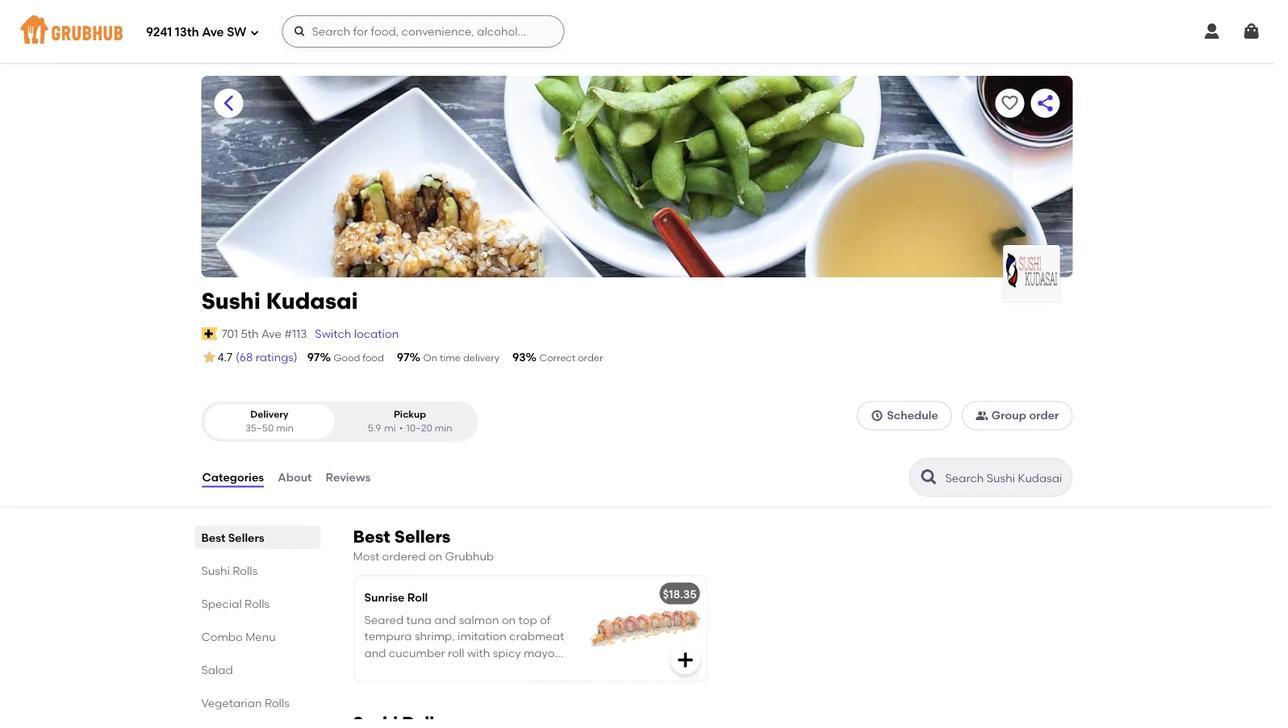 Task type: vqa. For each thing, say whether or not it's contained in the screenshot.
svg image in the Schedule button
yes



Task type: locate. For each thing, give the bounding box(es) containing it.
delivery
[[463, 352, 500, 364]]

cucumber
[[389, 646, 445, 660]]

sushi for sushi rolls
[[201, 564, 230, 578]]

0 horizontal spatial on
[[429, 550, 442, 564]]

rolls for special rolls
[[245, 597, 270, 611]]

rolls down salad tab
[[265, 697, 290, 710]]

5.9
[[368, 423, 381, 434]]

1 horizontal spatial min
[[435, 423, 452, 434]]

sellers inside best sellers most ordered on grubhub
[[395, 527, 451, 548]]

ave for 5th
[[261, 327, 282, 341]]

13th
[[175, 25, 199, 40]]

1 horizontal spatial and
[[435, 614, 456, 627]]

salad tab
[[201, 662, 314, 679]]

sushi kudasai
[[201, 288, 358, 315]]

1 vertical spatial sushi
[[201, 564, 230, 578]]

people icon image
[[976, 409, 989, 422]]

order
[[578, 352, 603, 364], [1029, 409, 1059, 423]]

97 for good food
[[307, 351, 320, 364]]

and up sauce
[[364, 646, 386, 660]]

0 horizontal spatial order
[[578, 352, 603, 364]]

min right 10–20
[[435, 423, 452, 434]]

order right correct
[[578, 352, 603, 364]]

min inside delivery 35–50 min
[[276, 423, 294, 434]]

sellers up the ordered on the bottom of page
[[395, 527, 451, 548]]

mi
[[384, 423, 396, 434]]

sellers for best sellers most ordered on grubhub
[[395, 527, 451, 548]]

spicy
[[493, 646, 521, 660]]

0 vertical spatial and
[[435, 614, 456, 627]]

about
[[278, 471, 312, 485]]

0 horizontal spatial min
[[276, 423, 294, 434]]

roll
[[448, 646, 465, 660]]

sushi
[[201, 288, 261, 315], [201, 564, 230, 578]]

2 vertical spatial rolls
[[265, 697, 290, 710]]

9241 13th ave sw
[[146, 25, 247, 40]]

ave
[[202, 25, 224, 40], [261, 327, 282, 341]]

97 for on time delivery
[[397, 351, 410, 364]]

0 vertical spatial sushi
[[201, 288, 261, 315]]

1 vertical spatial on
[[502, 614, 516, 627]]

save this restaurant image
[[1000, 94, 1020, 113]]

order for correct order
[[578, 352, 603, 364]]

97 left 'on'
[[397, 351, 410, 364]]

0 vertical spatial on
[[429, 550, 442, 564]]

share icon image
[[1036, 94, 1055, 113]]

1 min from the left
[[276, 423, 294, 434]]

0 horizontal spatial svg image
[[293, 25, 306, 38]]

sunrise roll image
[[586, 577, 707, 681]]

svg image inside 'schedule' button
[[871, 409, 884, 422]]

rolls
[[233, 564, 258, 578], [245, 597, 270, 611], [265, 697, 290, 710]]

0 vertical spatial order
[[578, 352, 603, 364]]

sellers up "sushi rolls" tab
[[228, 531, 264, 545]]

2 97 from the left
[[397, 351, 410, 364]]

on right the ordered on the bottom of page
[[429, 550, 442, 564]]

search icon image
[[920, 468, 939, 488]]

schedule button
[[857, 401, 952, 430]]

order inside button
[[1029, 409, 1059, 423]]

and
[[435, 614, 456, 627], [364, 646, 386, 660]]

save this restaurant button
[[996, 89, 1025, 118]]

(68
[[236, 351, 253, 364]]

min down the delivery
[[276, 423, 294, 434]]

combo menu tab
[[201, 629, 314, 646]]

star icon image
[[201, 350, 218, 366]]

best
[[353, 527, 390, 548], [201, 531, 226, 545]]

on
[[423, 352, 437, 364]]

1 horizontal spatial order
[[1029, 409, 1059, 423]]

sunrise
[[364, 591, 405, 604]]

ave inside 701 5th ave #113 button
[[261, 327, 282, 341]]

97 down switch
[[307, 351, 320, 364]]

correct order
[[540, 352, 603, 364]]

best inside tab
[[201, 531, 226, 545]]

1 horizontal spatial on
[[502, 614, 516, 627]]

on inside 'seared tuna and salmon on top of tempura shrimp, imitation crabmeat and cucumber roll with spicy mayo sauce'
[[502, 614, 516, 627]]

pickup 5.9 mi • 10–20 min
[[368, 409, 452, 434]]

0 horizontal spatial best
[[201, 531, 226, 545]]

ave left sw
[[202, 25, 224, 40]]

rolls inside tab
[[265, 697, 290, 710]]

sushi up the special
[[201, 564, 230, 578]]

tempura
[[364, 630, 412, 644]]

combo
[[201, 630, 243, 644]]

1 horizontal spatial svg image
[[1242, 22, 1261, 41]]

svg image
[[1242, 22, 1261, 41], [293, 25, 306, 38]]

mayo
[[524, 646, 555, 660]]

2 sushi from the top
[[201, 564, 230, 578]]

ave inside main navigation navigation
[[202, 25, 224, 40]]

best up most
[[353, 527, 390, 548]]

0 horizontal spatial sellers
[[228, 531, 264, 545]]

0 vertical spatial rolls
[[233, 564, 258, 578]]

1 vertical spatial order
[[1029, 409, 1059, 423]]

ave right 5th
[[261, 327, 282, 341]]

1 horizontal spatial sellers
[[395, 527, 451, 548]]

option group
[[201, 401, 478, 442]]

1 vertical spatial and
[[364, 646, 386, 660]]

on left top
[[502, 614, 516, 627]]

sauce
[[364, 663, 398, 676]]

sushi rolls
[[201, 564, 258, 578]]

delivery 35–50 min
[[245, 409, 294, 434]]

reviews button
[[325, 449, 371, 507]]

5th
[[241, 327, 259, 341]]

Search Sushi Kudasai search field
[[944, 471, 1067, 486]]

2 min from the left
[[435, 423, 452, 434]]

1 horizontal spatial best
[[353, 527, 390, 548]]

most
[[353, 550, 379, 564]]

min
[[276, 423, 294, 434], [435, 423, 452, 434]]

tuna
[[406, 614, 432, 627]]

schedule
[[887, 409, 939, 423]]

1 vertical spatial rolls
[[245, 597, 270, 611]]

sellers inside best sellers tab
[[228, 531, 264, 545]]

sellers
[[395, 527, 451, 548], [228, 531, 264, 545]]

0 horizontal spatial and
[[364, 646, 386, 660]]

menu
[[245, 630, 276, 644]]

1 97 from the left
[[307, 351, 320, 364]]

97
[[307, 351, 320, 364], [397, 351, 410, 364]]

0 vertical spatial ave
[[202, 25, 224, 40]]

ave for 13th
[[202, 25, 224, 40]]

93
[[513, 351, 526, 364]]

1 sushi from the top
[[201, 288, 261, 315]]

delivery
[[250, 409, 289, 420]]

#113
[[284, 327, 307, 341]]

main navigation navigation
[[0, 0, 1274, 63]]

group order
[[992, 409, 1059, 423]]

1 horizontal spatial 97
[[397, 351, 410, 364]]

grubhub
[[445, 550, 494, 564]]

best inside best sellers most ordered on grubhub
[[353, 527, 390, 548]]

subscription pass image
[[201, 328, 218, 340]]

sunrise roll
[[364, 591, 428, 604]]

order right 'group'
[[1029, 409, 1059, 423]]

on
[[429, 550, 442, 564], [502, 614, 516, 627]]

1 horizontal spatial ave
[[261, 327, 282, 341]]

sushi inside tab
[[201, 564, 230, 578]]

best up sushi rolls
[[201, 531, 226, 545]]

kudasai
[[266, 288, 358, 315]]

1 vertical spatial ave
[[261, 327, 282, 341]]

sellers for best sellers
[[228, 531, 264, 545]]

rolls up combo menu 'tab'
[[245, 597, 270, 611]]

sushi up 701
[[201, 288, 261, 315]]

svg image
[[1203, 22, 1222, 41], [250, 28, 259, 38], [871, 409, 884, 422], [676, 651, 695, 670]]

rolls up special rolls
[[233, 564, 258, 578]]

on inside best sellers most ordered on grubhub
[[429, 550, 442, 564]]

rolls for vegetarian rolls
[[265, 697, 290, 710]]

ordered
[[382, 550, 426, 564]]

0 horizontal spatial 97
[[307, 351, 320, 364]]

$18.35
[[663, 587, 697, 601]]

switch location
[[315, 327, 399, 341]]

time
[[440, 352, 461, 364]]

group order button
[[962, 401, 1073, 430]]

and up "shrimp,"
[[435, 614, 456, 627]]

0 horizontal spatial ave
[[202, 25, 224, 40]]

best for best sellers most ordered on grubhub
[[353, 527, 390, 548]]

701 5th ave #113 button
[[221, 325, 308, 343]]

Search for food, convenience, alcohol... search field
[[282, 15, 565, 48]]



Task type: describe. For each thing, give the bounding box(es) containing it.
switch
[[315, 327, 351, 341]]

rolls for sushi rolls
[[233, 564, 258, 578]]

top
[[519, 614, 537, 627]]

combo menu
[[201, 630, 276, 644]]

4.7
[[218, 351, 232, 364]]

categories button
[[201, 449, 265, 507]]

special rolls tab
[[201, 596, 314, 613]]

sushi for sushi kudasai
[[201, 288, 261, 315]]

roll
[[407, 591, 428, 604]]

best sellers
[[201, 531, 264, 545]]

correct
[[540, 352, 576, 364]]

shrimp,
[[415, 630, 455, 644]]

best sellers tab
[[201, 530, 314, 546]]

sushi kudasai logo image
[[1004, 248, 1060, 299]]

on for tuna
[[502, 614, 516, 627]]

good food
[[334, 352, 384, 364]]

seared
[[364, 614, 404, 627]]

pickup
[[394, 409, 426, 420]]

caret left icon image
[[219, 94, 238, 113]]

best sellers most ordered on grubhub
[[353, 527, 494, 564]]

crabmeat
[[509, 630, 564, 644]]

701 5th ave #113
[[222, 327, 307, 341]]

on for sellers
[[429, 550, 442, 564]]

special rolls
[[201, 597, 270, 611]]

with
[[467, 646, 490, 660]]

9241
[[146, 25, 172, 40]]

of
[[540, 614, 551, 627]]

salad
[[201, 664, 233, 677]]

vegetarian rolls tab
[[201, 695, 314, 712]]

on time delivery
[[423, 352, 500, 364]]

sushi rolls tab
[[201, 563, 314, 580]]

categories
[[202, 471, 264, 485]]

•
[[399, 423, 403, 434]]

imitation
[[458, 630, 507, 644]]

salmon
[[459, 614, 499, 627]]

reviews
[[326, 471, 371, 485]]

min inside pickup 5.9 mi • 10–20 min
[[435, 423, 452, 434]]

option group containing delivery 35–50 min
[[201, 401, 478, 442]]

best for best sellers
[[201, 531, 226, 545]]

special
[[201, 597, 242, 611]]

group
[[992, 409, 1027, 423]]

order for group order
[[1029, 409, 1059, 423]]

switch location button
[[314, 325, 400, 343]]

vegetarian
[[201, 697, 262, 710]]

10–20
[[406, 423, 433, 434]]

701
[[222, 327, 238, 341]]

(68 ratings)
[[236, 351, 298, 364]]

ratings)
[[256, 351, 298, 364]]

location
[[354, 327, 399, 341]]

seared tuna and salmon on top of tempura shrimp, imitation crabmeat and cucumber roll with spicy mayo sauce
[[364, 614, 564, 676]]

good
[[334, 352, 360, 364]]

35–50
[[245, 423, 274, 434]]

food
[[363, 352, 384, 364]]

vegetarian rolls
[[201, 697, 290, 710]]

sw
[[227, 25, 247, 40]]

about button
[[277, 449, 313, 507]]



